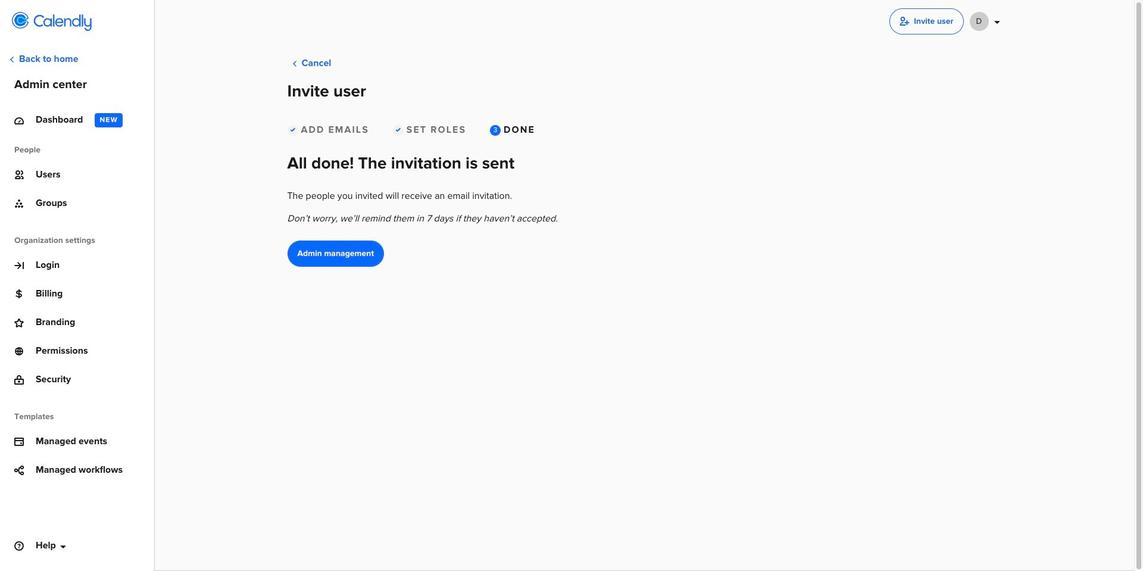 Task type: locate. For each thing, give the bounding box(es) containing it.
main navigation element
[[0, 0, 155, 571]]



Task type: describe. For each thing, give the bounding box(es) containing it.
calendly image
[[33, 14, 92, 31]]



Task type: vqa. For each thing, say whether or not it's contained in the screenshot.
Search Field at the left
no



